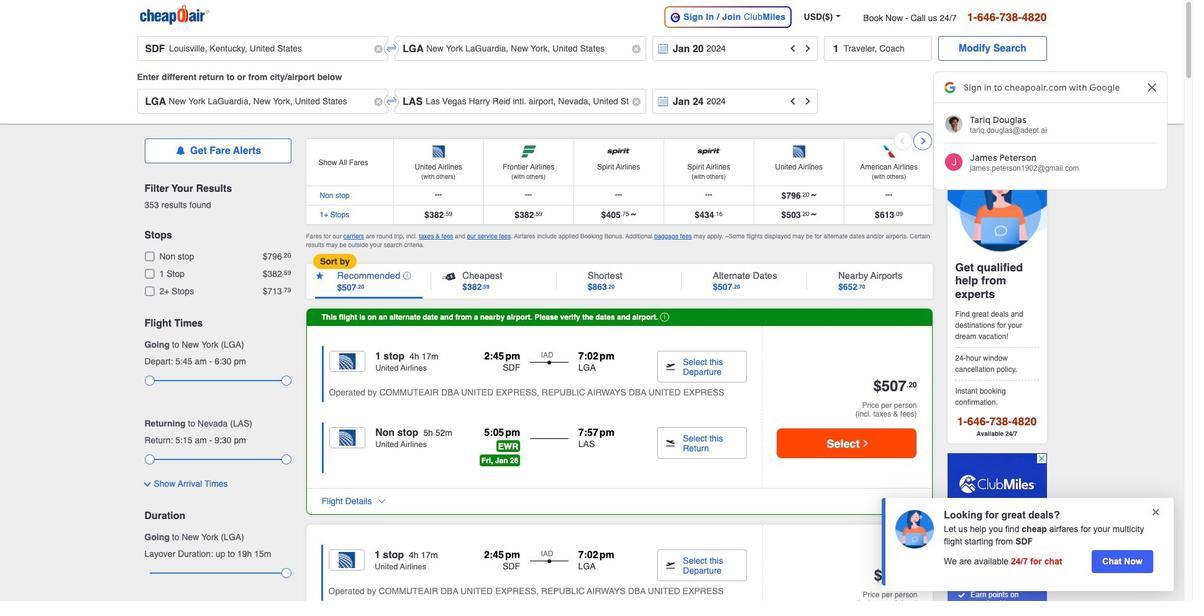 Task type: describe. For each thing, give the bounding box(es) containing it.
2 airlines - united airlines logo image from the left
[[786, 144, 813, 160]]

1 airlines - spirit airlines logo image from the left
[[605, 144, 633, 160]]

duration element
[[145, 511, 291, 523]]

Where from? SDF - Louisville, Kentucky, United States field
[[137, 36, 389, 61]]

0 vertical spatial departure date: saturday, january 20 at, 2:45pm. depart from: louisville sdf element
[[467, 351, 521, 374]]

1 airlines - united airlines logo image from the left
[[425, 144, 452, 160]]

united airlines non stop, travel time 4h 17m element for departure date: saturday, january 20 at, 2:45pm. depart from: louisville sdf element to the bottom
[[329, 550, 441, 582]]

returning to nevada (las) element
[[145, 419, 291, 430]]

traveler element
[[825, 36, 933, 61]]

Where to? LAS - Las Vegas Harry Reid intl. airport, Nevada, United States field
[[395, 89, 646, 114]]

clubmilelogo image
[[670, 12, 681, 23]]

going to new york (lga) element
[[145, 340, 291, 351]]

airlines - frontier airlines logo image
[[515, 144, 543, 160]]

stops filters-list element
[[145, 252, 291, 298]]

united airlines image for 'united airlines non stop, travel time 4h 17m' element for departure date: saturday, january 20 at, 2:45pm. depart from: louisville sdf element to the bottom
[[329, 550, 365, 571]]

2 airlines - spirit airlines logo image from the left
[[696, 144, 723, 160]]



Task type: vqa. For each thing, say whether or not it's contained in the screenshot.
top DEPARTURE DATE: SATURDAY, JANUARY 20 AT, 2:45PM. DEPART FROM: LOUISVILLE SDF element
yes



Task type: locate. For each thing, give the bounding box(es) containing it.
arrival date: friday, january 26 at, 7:57pm. arrival to: las vegas harry reid intl. airport las element
[[579, 428, 633, 469]]

advertisement element
[[948, 454, 1047, 602]]

united airlines image for united airlines non stop, travel time 5h 52m element
[[329, 428, 366, 449]]

departure date: friday, january 26 at, 5:05pm. depart from: newark liberty ewr element
[[467, 428, 521, 469]]

arrival date: saturday, january 20 at, 7:02pm. arrival to: new york laguardia lga element
[[579, 351, 633, 374], [579, 550, 633, 573]]

0 vertical spatial united airlines non stop, travel time 4h 17m element
[[329, 351, 442, 383]]

airlines - united airlines logo image
[[425, 144, 452, 160], [786, 144, 813, 160]]

agent_icon image
[[896, 510, 935, 549]]

2 vertical spatial united airlines image
[[329, 550, 365, 571]]

Departure Date text field
[[653, 89, 818, 114]]

1 vertical spatial united airlines non stop, travel time 4h 17m element
[[329, 550, 441, 582]]

1 vertical spatial departure date: saturday, january 20 at, 2:45pm. depart from: louisville sdf element
[[466, 550, 520, 573]]

arrival date: saturday, january 20 at, 7:02pm. arrival to: new york laguardia lga element for the topmost departure date: saturday, january 20 at, 2:45pm. depart from: louisville sdf element
[[579, 351, 633, 374]]

stops filter element
[[145, 230, 291, 242]]

Selected 1 traveler with Coach Class field
[[825, 36, 933, 61]]

united airlines non stop, travel time 4h 17m element for the topmost departure date: saturday, january 20 at, 2:45pm. depart from: louisville sdf element
[[329, 351, 442, 383]]

1 horizontal spatial airlines - united airlines logo image
[[786, 144, 813, 160]]

0 horizontal spatial airlines - spirit airlines logo image
[[605, 144, 633, 160]]

1 vertical spatial united airlines image
[[329, 428, 366, 449]]

airlines - american airlines logo image
[[876, 144, 903, 160]]

filter your results353results found element
[[145, 183, 291, 195]]

0 vertical spatial united airlines image
[[329, 351, 366, 372]]

airlines - spirit airlines logo image
[[605, 144, 633, 160], [696, 144, 723, 160]]

cross_icon image
[[1150, 507, 1163, 519]]

Where from? LGA - New York LaGuardia, New York, United States field
[[137, 89, 389, 114]]

united airlines image
[[329, 351, 366, 372], [329, 428, 366, 449], [329, 550, 365, 571]]

united airlines non stop, travel time 5h 52m element
[[329, 428, 453, 469]]

0 vertical spatial arrival date: saturday, january 20 at, 7:02pm. arrival to: new york laguardia lga element
[[579, 351, 633, 374]]

Departure Date text field
[[653, 36, 818, 61]]

1 horizontal spatial airlines - spirit airlines logo image
[[696, 144, 723, 160]]

1 vertical spatial arrival date: saturday, january 20 at, 7:02pm. arrival to: new york laguardia lga element
[[579, 550, 633, 573]]

united airlines image for the topmost departure date: saturday, january 20 at, 2:45pm. depart from: louisville sdf element's 'united airlines non stop, travel time 4h 17m' element
[[329, 351, 366, 372]]

0 horizontal spatial airlines - united airlines logo image
[[425, 144, 452, 160]]

2 arrival date: saturday, january 20 at, 7:02pm. arrival to: new york laguardia lga element from the top
[[579, 550, 633, 573]]

1 arrival date: saturday, january 20 at, 7:02pm. arrival to: new york laguardia lga element from the top
[[579, 351, 633, 374]]

Where to? LGA - New York LaGuardia, New York, United States field
[[395, 36, 646, 61]]

departure date: saturday, january 20 at, 2:45pm. depart from: louisville sdf element
[[467, 351, 521, 374], [466, 550, 520, 573]]

flight timesfilter element
[[145, 318, 291, 330]]

arrival date: saturday, january 20 at, 7:02pm. arrival to: new york laguardia lga element for departure date: saturday, january 20 at, 2:45pm. depart from: louisville sdf element to the bottom
[[579, 550, 633, 573]]

united airlines non stop, travel time 4h 17m element
[[329, 351, 442, 383], [329, 550, 441, 582]]

None button
[[939, 36, 1047, 61]]



